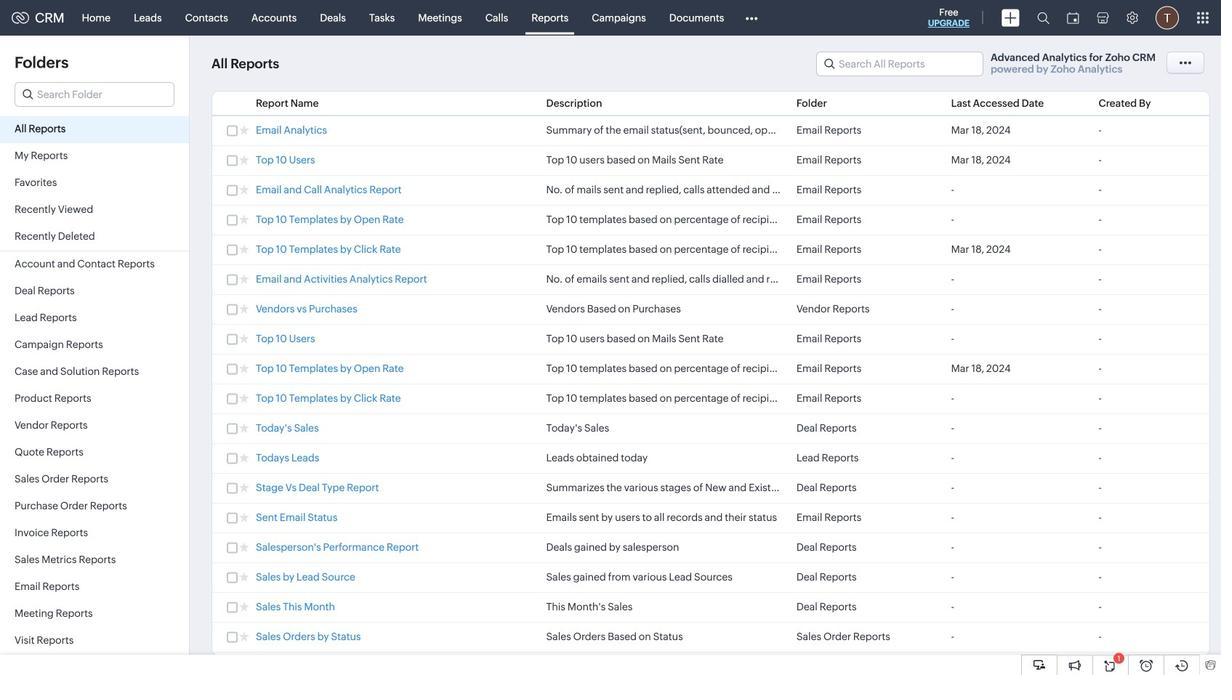 Task type: describe. For each thing, give the bounding box(es) containing it.
Other Modules field
[[736, 6, 767, 29]]

search element
[[1029, 0, 1058, 36]]

calendar image
[[1067, 12, 1079, 24]]



Task type: vqa. For each thing, say whether or not it's contained in the screenshot.
Search element on the right of the page
yes



Task type: locate. For each thing, give the bounding box(es) containing it.
profile element
[[1147, 0, 1188, 35]]

Search Folder text field
[[15, 83, 174, 106]]

create menu image
[[1002, 9, 1020, 27]]

search image
[[1037, 12, 1050, 24]]

Search All Reports text field
[[817, 52, 983, 76]]

logo image
[[12, 12, 29, 24]]

profile image
[[1156, 6, 1179, 29]]

create menu element
[[993, 0, 1029, 35]]



